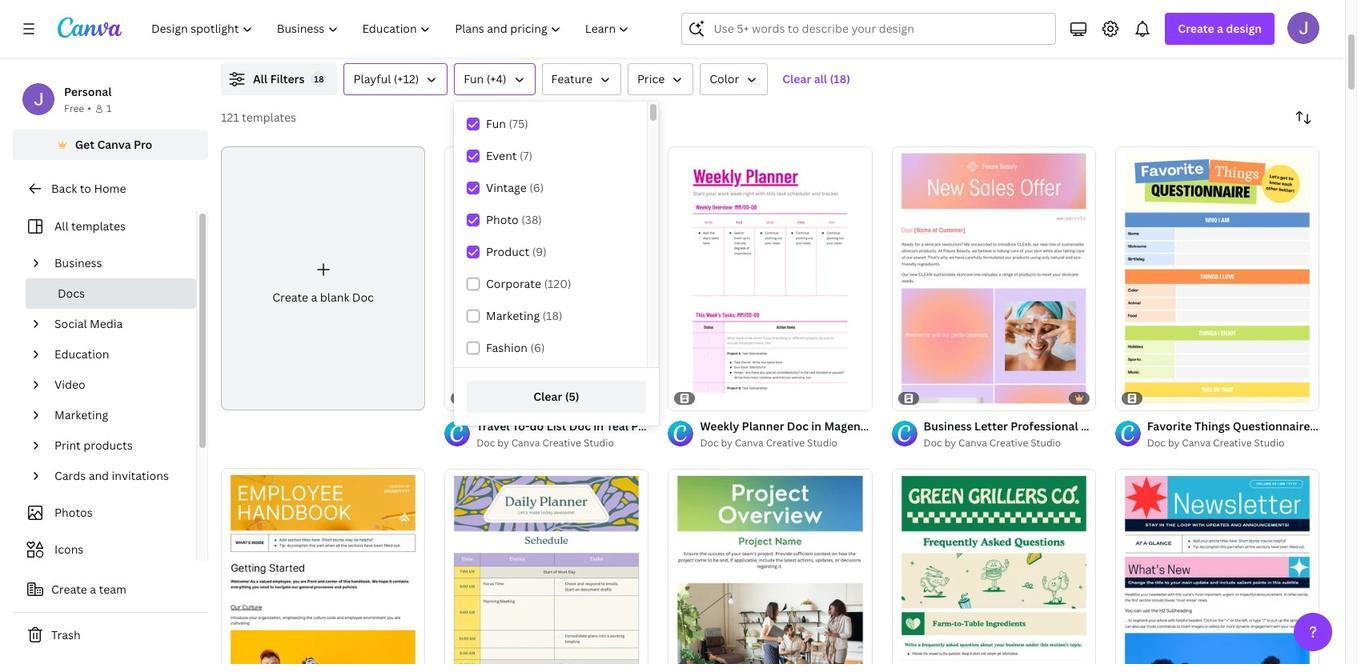Task type: describe. For each thing, give the bounding box(es) containing it.
18 filter options selected element
[[311, 71, 327, 87]]

Sort by button
[[1288, 102, 1320, 134]]

doc for favorite things questionnaire doc in blue orange green playful style image
[[1148, 437, 1166, 450]]

doc by canva creative studio link for food & restaurant faqs doc in green cream yellow bold nostalgia style image in the right bottom of the page
[[924, 436, 1096, 452]]

studio for food & restaurant faqs doc in green cream yellow bold nostalgia style image in the right bottom of the page
[[1031, 437, 1061, 450]]

corporate
[[486, 276, 541, 292]]

top level navigation element
[[141, 13, 644, 45]]

social media link
[[48, 309, 187, 340]]

get canva pro button
[[13, 130, 208, 160]]

color
[[710, 71, 739, 87]]

travel to-do list doc in teal pastel green pastel purple vibrant professional style image
[[445, 146, 649, 411]]

products
[[84, 438, 133, 453]]

filters
[[270, 71, 305, 87]]

clear all (18)
[[783, 71, 851, 87]]

cards and invitations
[[54, 469, 169, 484]]

create for create a team
[[51, 582, 87, 597]]

a for team
[[90, 582, 96, 597]]

studio for newsletter professional doc in sky blue pink red bright modern style image
[[1255, 437, 1285, 450]]

(120)
[[544, 276, 571, 292]]

pro
[[134, 137, 152, 152]]

icons link
[[22, 535, 187, 565]]

video link
[[48, 370, 187, 400]]

doc by canva creative studio link for "daily planner doc in pastel purple pastel yellow teal fun patterns illustrations style" image
[[477, 436, 649, 452]]

fun for fun (+4)
[[464, 71, 484, 87]]

all for all filters
[[253, 71, 268, 87]]

vintage
[[486, 180, 527, 195]]

by for project overview doc in light green blue vibrant professional style image
[[721, 437, 733, 450]]

1
[[106, 102, 112, 115]]

product
[[486, 244, 530, 260]]

1 vertical spatial (18)
[[543, 308, 563, 324]]

(75)
[[509, 116, 528, 131]]

doc for the travel to-do list doc in teal pastel green pastel purple vibrant professional style image
[[477, 437, 495, 450]]

create a team
[[51, 582, 126, 597]]

vintage (6)
[[486, 180, 544, 195]]

color button
[[700, 63, 768, 95]]

create a blank doc link
[[221, 147, 425, 411]]

clear (5)
[[534, 389, 580, 404]]

back
[[51, 181, 77, 196]]

favorite things questionnaire doc in blue orange green playful style image
[[1116, 146, 1320, 411]]

canva for weekly planner doc in magenta light pink vibrant professional style image
[[735, 437, 764, 450]]

back to home
[[51, 181, 126, 196]]

a for blank
[[311, 290, 317, 305]]

to
[[80, 181, 91, 196]]

back to home link
[[13, 173, 208, 205]]

icons
[[54, 542, 84, 557]]

education
[[54, 347, 109, 362]]

creative for doc by canva creative studio link associated with project overview doc in light green blue vibrant professional style image
[[766, 437, 805, 450]]

cards
[[54, 469, 86, 484]]

food & restaurant faqs doc in green cream yellow bold nostalgia style image
[[892, 469, 1096, 665]]

(18) inside button
[[830, 71, 851, 87]]

all for all templates
[[54, 219, 68, 234]]

fun (+4)
[[464, 71, 507, 87]]

docs
[[58, 286, 85, 301]]

clear for clear (5)
[[534, 389, 562, 404]]

get
[[75, 137, 95, 152]]

by for "daily planner doc in pastel purple pastel yellow teal fun patterns illustrations style" image
[[498, 437, 509, 450]]

templates for all templates
[[71, 219, 126, 234]]

price
[[638, 71, 665, 87]]

print products link
[[48, 431, 187, 461]]

product (9)
[[486, 244, 547, 260]]

fashion (6)
[[486, 340, 545, 356]]

doc by canva creative studio for doc by canva creative studio link associated with project overview doc in light green blue vibrant professional style image
[[700, 437, 838, 450]]

playful
[[354, 71, 391, 87]]

canva inside get canva pro button
[[97, 137, 131, 152]]

weekly planner doc in magenta light pink vibrant professional style image
[[668, 146, 873, 411]]

marketing (18)
[[486, 308, 563, 324]]

media
[[90, 316, 123, 332]]

project overview doc in light green blue vibrant professional style image
[[668, 469, 873, 665]]

free
[[64, 102, 84, 115]]

fun (+4) button
[[454, 63, 535, 95]]

trash
[[51, 628, 81, 643]]

photos link
[[22, 498, 187, 529]]

(9)
[[532, 244, 547, 260]]

studio for "daily planner doc in pastel purple pastel yellow teal fun patterns illustrations style" image
[[584, 437, 614, 450]]

create a team button
[[13, 574, 208, 606]]

canva for favorite things questionnaire doc in blue orange green playful style image
[[1182, 437, 1211, 450]]



Task type: locate. For each thing, give the bounding box(es) containing it.
4 doc by canva creative studio link from the left
[[1148, 436, 1320, 452]]

4 by from the left
[[1168, 437, 1180, 450]]

canva for the travel to-do list doc in teal pastel green pastel purple vibrant professional style image
[[512, 437, 540, 450]]

0 vertical spatial fun
[[464, 71, 484, 87]]

(18) right "all"
[[830, 71, 851, 87]]

4 doc by canva creative studio from the left
[[1148, 437, 1285, 450]]

doc for business letter professional doc in salmon light blue gradients style 'image'
[[924, 437, 943, 450]]

create for create a blank doc
[[273, 290, 308, 305]]

doc by canva creative studio
[[477, 437, 614, 450], [700, 437, 838, 450], [924, 437, 1061, 450], [1148, 437, 1285, 450]]

social media
[[54, 316, 123, 332]]

education link
[[48, 340, 187, 370]]

doc by canva creative studio link for newsletter professional doc in sky blue pink red bright modern style image
[[1148, 436, 1320, 452]]

1 vertical spatial create
[[273, 290, 308, 305]]

print
[[54, 438, 81, 453]]

all templates
[[54, 219, 126, 234]]

3 creative from the left
[[990, 437, 1029, 450]]

clear left (5)
[[534, 389, 562, 404]]

doc by canva creative studio for doc by canva creative studio link for newsletter professional doc in sky blue pink red bright modern style image
[[1148, 437, 1285, 450]]

2 doc by canva creative studio from the left
[[700, 437, 838, 450]]

create a design
[[1178, 21, 1262, 36]]

(18)
[[830, 71, 851, 87], [543, 308, 563, 324]]

a inside the create a team button
[[90, 582, 96, 597]]

1 horizontal spatial marketing
[[486, 308, 540, 324]]

templates inside all templates link
[[71, 219, 126, 234]]

trash link
[[13, 620, 208, 652]]

creative for doc by canva creative studio link related to food & restaurant faqs doc in green cream yellow bold nostalgia style image in the right bottom of the page
[[990, 437, 1029, 450]]

creative for doc by canva creative studio link related to "daily planner doc in pastel purple pastel yellow teal fun patterns illustrations style" image
[[543, 437, 581, 450]]

jacob simon image
[[1288, 12, 1320, 44]]

business
[[54, 255, 102, 271]]

18
[[314, 73, 324, 85]]

all templates link
[[22, 211, 187, 242]]

0 horizontal spatial a
[[90, 582, 96, 597]]

0 horizontal spatial (18)
[[543, 308, 563, 324]]

a for design
[[1217, 21, 1224, 36]]

(38)
[[522, 212, 542, 227]]

photos
[[54, 505, 93, 521]]

2 studio from the left
[[807, 437, 838, 450]]

1 vertical spatial fun
[[486, 116, 506, 131]]

1 horizontal spatial all
[[253, 71, 268, 87]]

and
[[89, 469, 109, 484]]

templates for 121 templates
[[242, 110, 296, 125]]

121
[[221, 110, 239, 125]]

121 templates
[[221, 110, 296, 125]]

playful (+12)
[[354, 71, 419, 87]]

free •
[[64, 102, 91, 115]]

by for food & restaurant faqs doc in green cream yellow bold nostalgia style image in the right bottom of the page
[[945, 437, 956, 450]]

0 vertical spatial create
[[1178, 21, 1215, 36]]

create
[[1178, 21, 1215, 36], [273, 290, 308, 305], [51, 582, 87, 597]]

1 doc by canva creative studio from the left
[[477, 437, 614, 450]]

1 studio from the left
[[584, 437, 614, 450]]

0 horizontal spatial clear
[[534, 389, 562, 404]]

fun left (+4)
[[464, 71, 484, 87]]

2 horizontal spatial a
[[1217, 21, 1224, 36]]

canva
[[97, 137, 131, 152], [512, 437, 540, 450], [735, 437, 764, 450], [959, 437, 987, 450], [1182, 437, 1211, 450]]

create inside button
[[51, 582, 87, 597]]

create down "icons"
[[51, 582, 87, 597]]

2 by from the left
[[721, 437, 733, 450]]

event (7)
[[486, 148, 533, 163]]

event
[[486, 148, 517, 163]]

2 horizontal spatial create
[[1178, 21, 1215, 36]]

video
[[54, 377, 85, 392]]

0 vertical spatial marketing
[[486, 308, 540, 324]]

fun
[[464, 71, 484, 87], [486, 116, 506, 131]]

fun inside button
[[464, 71, 484, 87]]

clear all (18) button
[[775, 63, 859, 95]]

doc by canva creative studio link
[[477, 436, 649, 452], [700, 436, 873, 452], [924, 436, 1096, 452], [1148, 436, 1320, 452]]

business link
[[48, 248, 187, 279]]

1 vertical spatial all
[[54, 219, 68, 234]]

create left design
[[1178, 21, 1215, 36]]

create inside 'dropdown button'
[[1178, 21, 1215, 36]]

marketing for marketing
[[54, 408, 108, 423]]

1 vertical spatial a
[[311, 290, 317, 305]]

photo (38)
[[486, 212, 542, 227]]

(5)
[[565, 389, 580, 404]]

3 doc by canva creative studio from the left
[[924, 437, 1061, 450]]

2 vertical spatial a
[[90, 582, 96, 597]]

doc by canva creative studio for doc by canva creative studio link related to "daily planner doc in pastel purple pastel yellow teal fun patterns illustrations style" image
[[477, 437, 614, 450]]

canva for business letter professional doc in salmon light blue gradients style 'image'
[[959, 437, 987, 450]]

all left filters
[[253, 71, 268, 87]]

by
[[498, 437, 509, 450], [721, 437, 733, 450], [945, 437, 956, 450], [1168, 437, 1180, 450]]

3 doc by canva creative studio link from the left
[[924, 436, 1096, 452]]

personal
[[64, 84, 112, 99]]

business letter professional doc in salmon light blue gradients style image
[[892, 146, 1096, 411]]

doc by canva creative studio for doc by canva creative studio link related to food & restaurant faqs doc in green cream yellow bold nostalgia style image in the right bottom of the page
[[924, 437, 1061, 450]]

templates
[[242, 110, 296, 125], [71, 219, 126, 234]]

marketing for marketing (18)
[[486, 308, 540, 324]]

invitations
[[112, 469, 169, 484]]

all filters
[[253, 71, 305, 87]]

clear
[[783, 71, 812, 87], [534, 389, 562, 404]]

(7)
[[520, 148, 533, 163]]

a left the blank
[[311, 290, 317, 305]]

a inside "create a blank doc" element
[[311, 290, 317, 305]]

0 horizontal spatial templates
[[71, 219, 126, 234]]

3 by from the left
[[945, 437, 956, 450]]

blank
[[320, 290, 350, 305]]

social
[[54, 316, 87, 332]]

0 vertical spatial all
[[253, 71, 268, 87]]

create a blank doc element
[[221, 147, 425, 411]]

Search search field
[[714, 14, 1046, 44]]

team
[[99, 582, 126, 597]]

home
[[94, 181, 126, 196]]

2 doc by canva creative studio link from the left
[[700, 436, 873, 452]]

0 horizontal spatial marketing
[[54, 408, 108, 423]]

doc
[[352, 290, 374, 305], [477, 437, 495, 450], [700, 437, 719, 450], [924, 437, 943, 450], [1148, 437, 1166, 450]]

creative
[[543, 437, 581, 450], [766, 437, 805, 450], [990, 437, 1029, 450], [1213, 437, 1252, 450]]

1 horizontal spatial (18)
[[830, 71, 851, 87]]

by for newsletter professional doc in sky blue pink red bright modern style image
[[1168, 437, 1180, 450]]

templates right 121
[[242, 110, 296, 125]]

all down back
[[54, 219, 68, 234]]

1 horizontal spatial templates
[[242, 110, 296, 125]]

employee handbook professional doc in dark brown black and white photocentric style image
[[221, 469, 425, 665]]

all
[[814, 71, 827, 87]]

create a design button
[[1166, 13, 1275, 45]]

1 vertical spatial marketing
[[54, 408, 108, 423]]

photo
[[486, 212, 519, 227]]

•
[[88, 102, 91, 115]]

fun for fun (75)
[[486, 116, 506, 131]]

fashion
[[486, 340, 528, 356]]

feature
[[552, 71, 593, 87]]

price button
[[628, 63, 694, 95]]

(18) down (120)
[[543, 308, 563, 324]]

2 vertical spatial create
[[51, 582, 87, 597]]

1 horizontal spatial fun
[[486, 116, 506, 131]]

fun (75)
[[486, 116, 528, 131]]

newsletter professional doc in sky blue pink red bright modern style image
[[1116, 469, 1320, 665]]

marketing inside marketing link
[[54, 408, 108, 423]]

a
[[1217, 21, 1224, 36], [311, 290, 317, 305], [90, 582, 96, 597]]

clear for clear all (18)
[[783, 71, 812, 87]]

1 by from the left
[[498, 437, 509, 450]]

0 horizontal spatial fun
[[464, 71, 484, 87]]

(+4)
[[487, 71, 507, 87]]

1 horizontal spatial clear
[[783, 71, 812, 87]]

corporate (120)
[[486, 276, 571, 292]]

marketing down video on the bottom of page
[[54, 408, 108, 423]]

4 studio from the left
[[1255, 437, 1285, 450]]

(6) right vintage
[[530, 180, 544, 195]]

print products
[[54, 438, 133, 453]]

a inside the create a design 'dropdown button'
[[1217, 21, 1224, 36]]

daily planner doc in pastel purple pastel yellow teal fun patterns illustrations style image
[[445, 469, 649, 665]]

0 vertical spatial clear
[[783, 71, 812, 87]]

0 vertical spatial templates
[[242, 110, 296, 125]]

1 doc by canva creative studio link from the left
[[477, 436, 649, 452]]

0 horizontal spatial all
[[54, 219, 68, 234]]

design
[[1226, 21, 1262, 36]]

marketing link
[[48, 400, 187, 431]]

creative for doc by canva creative studio link for newsletter professional doc in sky blue pink red bright modern style image
[[1213, 437, 1252, 450]]

a left design
[[1217, 21, 1224, 36]]

3 studio from the left
[[1031, 437, 1061, 450]]

0 horizontal spatial create
[[51, 582, 87, 597]]

(6) for fashion (6)
[[531, 340, 545, 356]]

create a blank doc
[[273, 290, 374, 305]]

clear (5) button
[[467, 381, 646, 413]]

create for create a design
[[1178, 21, 1215, 36]]

0 vertical spatial (18)
[[830, 71, 851, 87]]

0 vertical spatial (6)
[[530, 180, 544, 195]]

studio
[[584, 437, 614, 450], [807, 437, 838, 450], [1031, 437, 1061, 450], [1255, 437, 1285, 450]]

1 creative from the left
[[543, 437, 581, 450]]

cards and invitations link
[[48, 461, 187, 492]]

0 vertical spatial a
[[1217, 21, 1224, 36]]

1 vertical spatial (6)
[[531, 340, 545, 356]]

(6) right fashion
[[531, 340, 545, 356]]

2 creative from the left
[[766, 437, 805, 450]]

studio for project overview doc in light green blue vibrant professional style image
[[807, 437, 838, 450]]

feature button
[[542, 63, 621, 95]]

clear left "all"
[[783, 71, 812, 87]]

1 horizontal spatial a
[[311, 290, 317, 305]]

1 horizontal spatial create
[[273, 290, 308, 305]]

doc for weekly planner doc in magenta light pink vibrant professional style image
[[700, 437, 719, 450]]

1 vertical spatial templates
[[71, 219, 126, 234]]

4 creative from the left
[[1213, 437, 1252, 450]]

get canva pro
[[75, 137, 152, 152]]

1 vertical spatial clear
[[534, 389, 562, 404]]

(6)
[[530, 180, 544, 195], [531, 340, 545, 356]]

(+12)
[[394, 71, 419, 87]]

create left the blank
[[273, 290, 308, 305]]

playful (+12) button
[[344, 63, 448, 95]]

a left team
[[90, 582, 96, 597]]

None search field
[[682, 13, 1057, 45]]

doc by canva creative studio link for project overview doc in light green blue vibrant professional style image
[[700, 436, 873, 452]]

(6) for vintage (6)
[[530, 180, 544, 195]]

marketing down corporate
[[486, 308, 540, 324]]

templates down back to home
[[71, 219, 126, 234]]

fun left the (75)
[[486, 116, 506, 131]]



Task type: vqa. For each thing, say whether or not it's contained in the screenshot.
'Search' search field
yes



